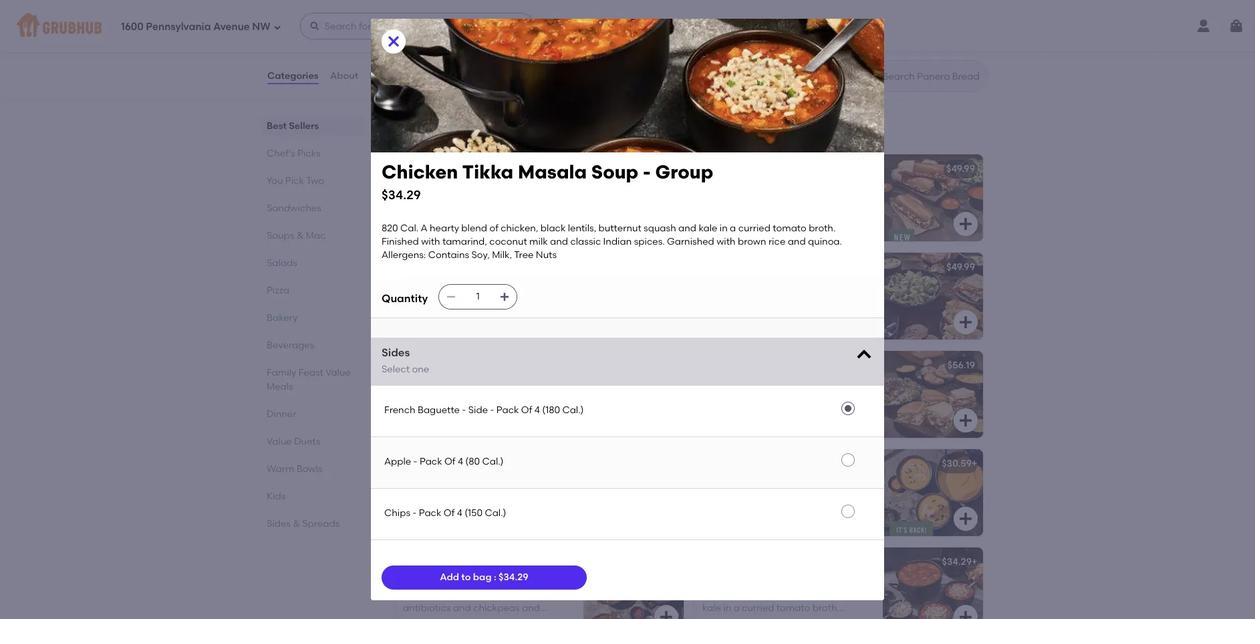 Task type: describe. For each thing, give the bounding box(es) containing it.
feast left with
[[779, 360, 804, 371]]

blend
[[462, 223, 488, 234]]

seasonal fruit cup - pack of 4 (60 cal.) button
[[371, 540, 885, 594]]

of inside 820 cal. a hearty blend of chicken, black lentils, butternut squash and kale in a curried tomato broth. finished with tamarind, coconut milk and classic indian spices. garnished with brown rice and quinoa. allergens: contains soy, milk, tree nuts
[[490, 223, 499, 234]]

sides for sides & spreads
[[267, 518, 291, 530]]

to left bag
[[462, 572, 471, 583]]

cal.) inside chips - pack of 4 (150 cal.) button
[[485, 508, 507, 519]]

group inside the a meal to feed the whole family, including 4 half sandwiches, 1 whole salad, 1 group soup, 1 whole french baguette and 4 chocolate chipper cookies. serves 4-6.
[[738, 308, 765, 319]]

0 vertical spatial flatbread
[[411, 262, 456, 273]]

a meal to feed the whole family, including 4 half sandwiches, 1 whole salad, 1 group soup and 1 whole french baguette. serves 4-6.
[[403, 379, 565, 431]]

meal for a meal to feed the whole family. including any 4 toasted baguettes, 1 group soup or group mac & cheese, and 1 whole salad. serves 4-6.
[[712, 182, 735, 194]]

1600
[[121, 20, 144, 33]]

- right the cup
[[472, 554, 476, 565]]

a for a meal to feed the whole family. includes 4 half sandwiches, 1 whole salad, 1 quart of soup, 1 whole french baguette, and 4 chocolate chippers. serves 4-6.
[[703, 379, 710, 390]]

sandwiches, for 1
[[771, 393, 829, 404]]

salad, for baguette,
[[703, 406, 732, 417]]

half for baguette.
[[451, 491, 470, 502]]

fruit
[[428, 554, 449, 565]]

a meal to feed the whole family. including any 3 toasted baguettes, 1 group soup or group mac & cheese, and 1 whole salad. serves 4-6.
[[403, 182, 567, 234]]

$56.19
[[948, 360, 976, 371]]

baguette.
[[437, 518, 481, 529]]

black
[[541, 223, 566, 234]]

cal. for 820
[[401, 223, 419, 234]]

one
[[412, 364, 429, 375]]

4 toasted baguette family feast
[[703, 163, 853, 175]]

a for a meal to feed the whole family. including any 3 toasted baguettes, 1 group soup or group mac & cheese, and 1 whole salad. serves 4-6.
[[403, 182, 410, 194]]

a meal to feed the whole family. includes 4 half sandwiches, 1 whole salad, 1 quart of soup, and 1 whole french baguette. serves 4-6.
[[403, 477, 566, 529]]

chef's
[[267, 148, 295, 159]]

4- inside a meal to feed the whole family. includes 4 half sandwiches, 1 whole salad, 1 quart of soup, 1 whole french baguette, and 4 chocolate chippers. serves 4-6.
[[781, 433, 790, 445]]

& inside a meal to feed the whole family. including any 4 toasted baguettes, 1 group soup or group mac & cheese, and 1 whole salad. serves 4-6.
[[820, 209, 827, 221]]

you pick two
[[267, 175, 324, 187]]

chicken tikka masala soup - group image
[[883, 548, 984, 619]]

whole down 4 toasted baguette family feast
[[788, 182, 815, 194]]

pennsylvania
[[146, 20, 211, 33]]

6. inside a meal to feed the whole family, including 4 half sandwiches, 1 whole salad, 1 group soup and 1 whole french baguette. serves 4-6.
[[525, 420, 532, 431]]

whole right 2
[[411, 308, 438, 319]]

- left side
[[462, 405, 466, 416]]

3 inside a meal to feed the whole family. including any 3 toasted baguettes, 1 group soup or group mac & cheese, and 1 whole salad. serves 4-6.
[[466, 196, 472, 207]]

toasted up a
[[711, 163, 747, 175]]

masala
[[518, 160, 587, 183]]

& inside tab
[[297, 230, 304, 241]]

juice.
[[519, 36, 542, 47]]

a inside 820 cal. a hearty blend of chicken, black lentils, butternut squash and kale in a curried tomato broth. finished with tamarind, coconut milk and classic indian spices. garnished with brown rice and quinoa. allergens: contains soy, milk, tree nuts
[[421, 223, 428, 234]]

of left (150
[[444, 508, 455, 519]]

a meal to feed the whole family. includes 4 half sandwiches, 1 whole salad, 1 quart of soup, 1 whole french baguette, and 4 chocolate chippers. serves 4-6.
[[703, 379, 865, 445]]

group up "blend"
[[468, 209, 496, 221]]

whole up tamarind,
[[429, 223, 456, 234]]

organic inside 90 cal. organic apple juice. allergens: none
[[737, 36, 774, 47]]

you pick two tab
[[267, 174, 360, 188]]

160 cal. premium orange juice. allergens: none
[[403, 36, 542, 61]]

french inside a meal to feed the whole family. includes 4 half sandwiches, 1 whole salad, 1 quart of soup, 1 whole french baguette, and 4 chocolate chippers. serves 4-6.
[[703, 420, 734, 431]]

sides & spreads
[[267, 518, 340, 530]]

any for 4
[[747, 196, 764, 207]]

sandwiches
[[267, 203, 322, 214]]

$30.59 +
[[942, 458, 978, 470]]

whole right side
[[518, 406, 545, 417]]

6. inside a meal to feed the whole family. includes 4 half sandwiches, 1 whole salad, 1 quart of soup, and 1 whole french baguette. serves 4-6.
[[525, 518, 532, 529]]

or for 4
[[757, 209, 766, 221]]

1 horizontal spatial meals
[[528, 123, 570, 140]]

pack right chips
[[419, 508, 442, 519]]

pizza tab
[[267, 284, 360, 298]]

orange
[[403, 17, 438, 28]]

soups & mac
[[267, 230, 326, 241]]

4 down the soup,
[[768, 321, 773, 333]]

any inside a meal to feed the whole family, including any 3 flatbread pizzas and 2 whole salads. serves 4-6.
[[447, 294, 464, 306]]

autumn
[[756, 458, 792, 470]]

pizza inside tab
[[267, 285, 290, 296]]

family up a meal to feed the whole family. including any 3 toasted baguettes, 1 group soup or group mac & cheese, and 1 whole salad. serves 4-6.
[[495, 163, 525, 175]]

salad, for baguette
[[703, 308, 730, 319]]

cheese, for a meal to feed the whole family. including any 4 toasted baguettes, 1 group soup or group mac & cheese, and 1 whole salad. serves 4-6.
[[830, 209, 865, 221]]

seasonal fruit cup - pack of 4 (60 cal.)
[[385, 554, 562, 565]]

salads.
[[440, 308, 472, 319]]

and down black
[[550, 236, 568, 248]]

chippers.
[[703, 433, 746, 445]]

soup,
[[768, 308, 792, 319]]

pack inside 'button'
[[420, 456, 442, 468]]

turkey
[[403, 557, 433, 568]]

a meal to feed the whole family, including any 3 flatbread pizzas and 2 whole salads. serves 4-6.
[[403, 281, 568, 319]]

and inside a meal to feed the whole family, including any 3 flatbread pizzas and 2 whole salads. serves 4-6.
[[550, 294, 568, 306]]

serves inside a meal to feed the whole family. including any 4 toasted baguettes, 1 group soup or group mac & cheese, and 1 whole salad. serves 4-6.
[[788, 223, 817, 234]]

4- inside the a meal to feed the whole family, including 4 half sandwiches, 1 whole salad, 1 group soup, 1 whole french baguette and 4 chocolate chipper cookies. serves 4-6.
[[776, 335, 785, 346]]

$43.69
[[646, 163, 676, 175]]

& inside tab
[[293, 518, 300, 530]]

apple inside 'button'
[[385, 456, 411, 468]]

6. inside the a meal to feed the whole family, including 4 half sandwiches, 1 whole salad, 1 group soup, 1 whole french baguette and 4 chocolate chipper cookies. serves 4-6.
[[785, 335, 793, 346]]

1 vertical spatial $34.29
[[943, 557, 972, 568]]

bakery
[[267, 312, 298, 324]]

family down "milk,"
[[485, 262, 515, 273]]

you
[[267, 175, 283, 187]]

allergens: inside 820 cal. a hearty blend of chicken, black lentils, butternut squash and kale in a curried tomato broth. finished with tamarind, coconut milk and classic indian spices. garnished with brown rice and quinoa. allergens: contains soy, milk, tree nuts
[[382, 250, 426, 261]]

4 down brown
[[747, 294, 752, 306]]

and inside a meal to feed the whole family. including any 3 toasted baguettes, 1 group soup or group mac & cheese, and 1 whole salad. serves 4-6.
[[403, 223, 421, 234]]

about button
[[329, 52, 359, 100]]

and inside a meal to feed the whole family, including 4 half sandwiches, 1 whole salad, 1 group soup and 1 whole french baguette. serves 4-6.
[[492, 406, 510, 417]]

sides select one
[[382, 346, 429, 375]]

4 left (180
[[535, 405, 540, 416]]

soup for 4
[[732, 209, 754, 221]]

whole inside a meal to feed the whole family. includes 4 half sandwiches, 1 whole salad, 1 quart of soup, 1 whole french baguette, and 4 chocolate chippers. serves 4-6.
[[788, 379, 815, 390]]

butternut
[[599, 223, 642, 234]]

quart for french
[[440, 504, 467, 516]]

1 juice from the left
[[440, 17, 466, 28]]

group up tomato
[[768, 209, 795, 221]]

duets
[[294, 436, 320, 447]]

coconut
[[490, 236, 527, 248]]

includes for french
[[403, 491, 441, 502]]

family. for a meal to feed the whole family. includes 4 half sandwiches, 1 whole salad, 1 quart of soup, and 1 whole french baguette. serves 4-6.
[[518, 477, 547, 489]]

lentils,
[[568, 223, 597, 234]]

group up "in"
[[703, 209, 730, 221]]

sellers
[[289, 120, 319, 132]]

feed for a meal to feed the whole family. including any 4 toasted baguettes, 1 group soup or group mac & cheese, and 1 whole salad. serves 4-6.
[[749, 182, 769, 194]]

whole up the soup,
[[788, 281, 815, 292]]

none for organic
[[749, 49, 772, 61]]

serves inside a meal to feed the whole family. includes 4 half sandwiches, 1 whole salad, 1 quart of soup, and 1 whole french baguette. serves 4-6.
[[483, 518, 513, 529]]

organic apple juice
[[703, 17, 798, 28]]

4- inside a meal to feed the whole family, including 4 half sandwiches, 1 whole salad, 1 group soup and 1 whole french baguette. serves 4-6.
[[515, 420, 525, 431]]

half for soup,
[[754, 294, 772, 306]]

family up a meal to feed the whole family. includes 4 half sandwiches, 1 whole salad, 1 quart of soup, 1 whole french baguette, and 4 chocolate chippers. serves 4-6.
[[746, 360, 777, 371]]

french inside a meal to feed the whole family. includes 4 half sandwiches, 1 whole salad, 1 quart of soup, and 1 whole french baguette. serves 4-6.
[[403, 518, 434, 529]]

spices.
[[634, 236, 665, 248]]

family. for a meal to feed the whole family. includes 4 half sandwiches, 1 whole salad, 1 quart of soup, 1 whole french baguette, and 4 chocolate chippers. serves 4-6.
[[817, 379, 847, 390]]

value inside tab
[[267, 436, 292, 447]]

mac
[[306, 230, 326, 241]]

4- inside a meal to feed the whole family. including any 3 toasted baguettes, 1 group soup or group mac & cheese, and 1 whole salad. serves 4-6.
[[520, 223, 529, 234]]

whole inside a meal to feed the whole family. includes 4 half sandwiches, 1 whole salad, 1 quart of soup, and 1 whole french baguette. serves 4-6.
[[489, 477, 516, 489]]

juice.
[[805, 36, 833, 47]]

in
[[720, 223, 728, 234]]

svg image for 3 flatbread pizza family feast image
[[659, 315, 675, 331]]

group up hearty
[[403, 209, 430, 221]]

bakery tab
[[267, 311, 360, 325]]

baguette,
[[736, 420, 781, 431]]

4 up squash
[[803, 420, 809, 431]]

dinner tab
[[267, 407, 360, 421]]

feed for a meal to feed the whole family. includes 4 half sandwiches, 1 whole salad, 1 quart of soup, 1 whole french baguette, and 4 chocolate chippers. serves 4-6.
[[749, 379, 769, 390]]

and inside a meal to feed the whole family. includes 4 half sandwiches, 1 whole salad, 1 quart of soup, 1 whole french baguette, and 4 chocolate chippers. serves 4-6.
[[783, 420, 801, 431]]

baguette
[[703, 321, 745, 333]]

kids
[[267, 491, 286, 502]]

soups
[[267, 230, 294, 241]]

vegetarian autumn squash soup - group image
[[883, 450, 984, 537]]

group for squash
[[863, 458, 892, 470]]

$49.99 for a meal to feed the whole family, including 4 half sandwiches, 1 whole salad, 1 group soup, 1 whole french baguette and 4 chocolate chipper cookies. serves 4-6.
[[947, 262, 976, 273]]

whole up brown
[[729, 223, 756, 234]]

6. inside a meal to feed the whole family. includes 4 half sandwiches, 1 whole salad, 1 quart of soup, 1 whole french baguette, and 4 chocolate chippers. serves 4-6.
[[790, 433, 798, 445]]

allergens: for 160
[[403, 49, 448, 61]]

best sellers tab
[[267, 119, 360, 133]]

family, for 6.
[[518, 281, 547, 292]]

orange juice
[[403, 17, 466, 28]]

rice
[[769, 236, 786, 248]]

hearty
[[430, 223, 459, 234]]

0 vertical spatial apple
[[743, 17, 770, 28]]

select
[[382, 364, 410, 375]]

and inside a meal to feed the whole family. including any 4 toasted baguettes, 1 group soup or group mac & cheese, and 1 whole salad. serves 4-6.
[[703, 223, 721, 234]]

:
[[494, 572, 497, 583]]

french inside button
[[385, 405, 416, 416]]

salad, for french
[[403, 504, 432, 516]]

whole up (180
[[538, 393, 565, 404]]

chips
[[385, 508, 411, 519]]

family down baguette.
[[447, 458, 477, 470]]

feast right tikka
[[527, 163, 553, 175]]

baguettes, for 3 toasted baguette family feast
[[512, 196, 562, 207]]

2 juice from the left
[[772, 17, 798, 28]]

- inside chicken tikka masala soup - group $34.29
[[643, 160, 651, 183]]

family up a meal to feed the whole family. including any 4 toasted baguettes, 1 group soup or group mac & cheese, and 1 whole salad. serves 4-6. on the top right
[[795, 163, 825, 175]]

two
[[306, 175, 324, 187]]

chicken
[[382, 160, 458, 183]]

value duets
[[267, 436, 320, 447]]

soy,
[[472, 250, 490, 261]]

search icon image
[[862, 68, 878, 84]]

svg image for chicken tikka masala soup - group image
[[958, 609, 974, 619]]

value inside tab
[[326, 367, 351, 379]]

flatbread inside a meal to feed the whole family, including any 3 flatbread pizzas and 2 whole salads. serves 4-6.
[[474, 294, 518, 306]]

indian
[[604, 236, 632, 248]]

1 with from the left
[[421, 236, 440, 248]]

0 vertical spatial pizza
[[459, 262, 483, 273]]

toasted inside a meal to feed the whole family. including any 4 toasted baguettes, 1 group soup or group mac & cheese, and 1 whole salad. serves 4-6.
[[774, 196, 810, 207]]

french inside a meal to feed the whole family, including 4 half sandwiches, 1 whole salad, 1 group soup and 1 whole french baguette. serves 4-6.
[[403, 420, 434, 431]]

soup, for serves
[[480, 504, 506, 516]]

cal.) inside seasonal fruit cup - pack of 4 (60 cal.) button
[[541, 554, 562, 565]]

french baguette - side - pack of 4 (180 cal.) button
[[371, 386, 885, 436]]

and down tomato
[[788, 236, 806, 248]]

feast up broth.
[[827, 163, 853, 175]]

whole right the soup,
[[800, 308, 827, 319]]

meal for a meal to feed the whole family. including any 3 toasted baguettes, 1 group soup or group mac & cheese, and 1 whole salad. serves 4-6.
[[412, 182, 435, 194]]

4- inside a meal to feed the whole family, including any 3 flatbread pizzas and 2 whole salads. serves 4-6.
[[506, 308, 515, 319]]

kale
[[699, 223, 718, 234]]

baguette inside button
[[418, 405, 460, 416]]

including for a meal to feed the whole family. including any 3 toasted baguettes, 1 group soup or group mac & cheese, and 1 whole salad. serves 4-6.
[[403, 196, 445, 207]]

serves inside a meal to feed the whole family. includes 4 half sandwiches, 1 whole salad, 1 quart of soup, 1 whole french baguette, and 4 chocolate chippers. serves 4-6.
[[749, 433, 778, 445]]

side
[[469, 405, 488, 416]]

feast down the tree
[[518, 262, 543, 273]]

cup
[[451, 554, 470, 565]]

svg image for family feast with cookies image
[[958, 315, 974, 331]]

meal for a meal to feed the whole family, including 4 half sandwiches, 1 whole salad, 1 group soup and 1 whole french baguette. serves 4-6.
[[412, 379, 435, 390]]

family down 2
[[403, 360, 434, 371]]

& inside a meal to feed the whole family. including any 3 toasted baguettes, 1 group soup or group mac & cheese, and 1 whole salad. serves 4-6.
[[521, 209, 528, 221]]

svg image for vegetarian autumn squash soup - group image
[[958, 511, 974, 527]]

(80
[[466, 456, 480, 468]]

squash
[[795, 458, 829, 470]]

- inside "button"
[[458, 557, 462, 568]]

4 inside a meal to feed the whole family. including any 4 toasted baguettes, 1 group soup or group mac & cheese, and 1 whole salad. serves 4-6.
[[766, 196, 771, 207]]

feast inside family feast value meals
[[299, 367, 324, 379]]

cal.) inside apple - pack of 4 (80 cal.) 'button'
[[482, 456, 504, 468]]

add to bag : $34.29
[[440, 572, 529, 583]]

3 inside a meal to feed the whole family, including any 3 flatbread pizzas and 2 whole salads. serves 4-6.
[[466, 294, 472, 306]]

a
[[730, 223, 737, 234]]

soup, for 4
[[780, 406, 805, 417]]

soups & mac tab
[[267, 229, 360, 243]]

chocolate inside the a meal to feed the whole family, including 4 half sandwiches, 1 whole salad, 1 group soup, 1 whole french baguette and 4 chocolate chipper cookies. serves 4-6.
[[775, 321, 823, 333]]

cookies
[[830, 360, 867, 371]]

feast up a meal to feed the whole family. includes 4 half sandwiches, 1 whole salad, 1 quart of soup, and 1 whole french baguette. serves 4-6.
[[479, 458, 504, 470]]

4 inside a meal to feed the whole family. includes 4 half sandwiches, 1 whole salad, 1 quart of soup, and 1 whole french baguette. serves 4-6.
[[443, 491, 449, 502]]

90 cal. organic apple juice. allergens: none
[[703, 36, 833, 61]]

pack right side
[[497, 405, 519, 416]]

the for a meal to feed the whole family. includes 4 half sandwiches, 1 whole salad, 1 quart of soup, 1 whole french baguette, and 4 chocolate chippers. serves 4-6.
[[771, 379, 786, 390]]

premium family feast with cookies image
[[883, 351, 984, 438]]

a meal to feed the whole family, including 4 half sandwiches, 1 whole salad, 1 group soup, 1 whole french baguette and 4 chocolate chipper cookies. serves 4-6.
[[703, 281, 865, 346]]

1600 pennsylvania avenue nw
[[121, 20, 271, 33]]

whole down "milk,"
[[489, 281, 516, 292]]

group inside "button"
[[465, 557, 493, 568]]

pack up add to bag : $34.29
[[479, 554, 501, 565]]

reviews button
[[369, 52, 408, 100]]

vegetarian autumn squash soup - group
[[703, 458, 892, 470]]

soup inside a meal to feed the whole family, including 4 half sandwiches, 1 whole salad, 1 group soup and 1 whole french baguette. serves 4-6.
[[468, 406, 490, 417]]

6. inside a meal to feed the whole family. including any 4 toasted baguettes, 1 group soup or group mac & cheese, and 1 whole salad. serves 4-6.
[[829, 223, 836, 234]]

orange
[[484, 36, 516, 47]]

classic
[[571, 236, 601, 248]]

4- inside a meal to feed the whole family. includes 4 half sandwiches, 1 whole salad, 1 quart of soup, and 1 whole french baguette. serves 4-6.
[[515, 518, 525, 529]]

to for a meal to feed the whole family. including any 4 toasted baguettes, 1 group soup or group mac & cheese, and 1 whole salad. serves 4-6.
[[737, 182, 746, 194]]

feed for a meal to feed the whole family. including any 3 toasted baguettes, 1 group soup or group mac & cheese, and 1 whole salad. serves 4-6.
[[449, 182, 469, 194]]

including for a meal to feed the whole family, including any 3 flatbread pizzas and 2 whole salads. serves 4-6.
[[403, 294, 445, 306]]

soup for masala
[[592, 160, 639, 183]]

garnished
[[667, 236, 715, 248]]

the for a meal to feed the whole family. includes 4 half sandwiches, 1 whole salad, 1 quart of soup, and 1 whole french baguette. serves 4-6.
[[472, 477, 487, 489]]

tikka
[[462, 160, 514, 183]]

pick
[[285, 175, 304, 187]]

toasted left tikka
[[411, 163, 448, 175]]

meals inside tab
[[267, 381, 293, 393]]

best sellers
[[267, 120, 319, 132]]

sides & spreads tab
[[267, 517, 360, 531]]

and inside the a meal to feed the whole family, including 4 half sandwiches, 1 whole salad, 1 group soup, 1 whole french baguette and 4 chocolate chipper cookies. serves 4-6.
[[747, 321, 765, 333]]

squash
[[644, 223, 677, 234]]

and up garnished
[[679, 223, 697, 234]]

feast right one
[[436, 360, 461, 371]]

tamarind,
[[443, 236, 487, 248]]

- right side
[[490, 405, 494, 416]]

4 inside 'button'
[[458, 456, 463, 468]]

apple inside 90 cal. organic apple juice. allergens: none
[[776, 36, 803, 47]]

family inside family feast value meals tab
[[267, 367, 297, 379]]

orange juice image
[[584, 8, 684, 95]]



Task type: vqa. For each thing, say whether or not it's contained in the screenshot.
fees within Benefits apply to eligible orders over the minimum subtotal only. Additional fees may apply. By selecting "Try 30 days free", you agree that if you do not cancel your free trial before it ends in 30 days, Grubhub will automatically charge you at the then-current rate (currently $9.99/mo) plus tax each month until you cancel your membership at any time (which you may do in-app or online prior to renewal date) and you also agree to the
no



Task type: locate. For each thing, give the bounding box(es) containing it.
family, for whole
[[817, 281, 847, 292]]

family feast value meals tab
[[267, 366, 360, 394]]

sandwiches, for 1
[[774, 294, 830, 306]]

0 horizontal spatial including
[[403, 196, 445, 207]]

apple
[[743, 17, 770, 28], [776, 36, 803, 47], [385, 456, 411, 468]]

- right squash
[[857, 458, 861, 470]]

baguettes, for 4 toasted baguette family feast
[[812, 196, 861, 207]]

1 vertical spatial includes
[[403, 491, 441, 502]]

the inside a meal to feed the whole family, including 4 half sandwiches, 1 whole salad, 1 group soup and 1 whole french baguette. serves 4-6.
[[472, 379, 487, 390]]

tree
[[514, 250, 534, 261]]

2 including from the left
[[703, 196, 745, 207]]

- inside 'button'
[[414, 456, 418, 468]]

4- up coconut
[[520, 223, 529, 234]]

1 horizontal spatial or
[[757, 209, 766, 221]]

serves inside a meal to feed the whole family. including any 3 toasted baguettes, 1 group soup or group mac & cheese, and 1 whole salad. serves 4-6.
[[488, 223, 518, 234]]

group inside a meal to feed the whole family, including 4 half sandwiches, 1 whole salad, 1 group soup and 1 whole french baguette. serves 4-6.
[[439, 406, 466, 417]]

1 horizontal spatial sandwiches,
[[774, 294, 830, 306]]

chocolate up squash
[[811, 420, 859, 431]]

salad, for french
[[403, 406, 431, 417]]

baguette.
[[437, 420, 481, 431]]

beverages tab
[[267, 338, 360, 352]]

organic up 90
[[703, 17, 740, 28]]

2 vertical spatial premium
[[403, 458, 444, 470]]

feed down premium family feast with cookies
[[749, 379, 769, 390]]

reviews
[[370, 70, 407, 81]]

serves down the soup,
[[744, 335, 773, 346]]

0 horizontal spatial quart
[[440, 504, 467, 516]]

french up the chipper
[[829, 308, 860, 319]]

quart inside a meal to feed the whole family. includes 4 half sandwiches, 1 whole salad, 1 quart of soup, 1 whole french baguette, and 4 chocolate chippers. serves 4-6.
[[739, 406, 766, 417]]

to inside a meal to feed the whole family, including any 3 flatbread pizzas and 2 whole salads. serves 4-6.
[[437, 281, 447, 292]]

whole down 3 toasted baguette family feast
[[489, 182, 516, 194]]

family, for 1
[[518, 379, 547, 390]]

1 horizontal spatial cal.
[[420, 36, 438, 47]]

feed inside the a meal to feed the whole family, including 4 half sandwiches, 1 whole salad, 1 group soup, 1 whole french baguette and 4 chocolate chipper cookies. serves 4-6.
[[749, 281, 769, 292]]

of left (180
[[521, 405, 533, 416]]

1 none from the left
[[450, 49, 473, 61]]

2 + from the top
[[972, 557, 978, 568]]

family feast value meals inside tab
[[267, 367, 351, 393]]

2 horizontal spatial group
[[863, 458, 892, 470]]

soup inside a meal to feed the whole family. including any 3 toasted baguettes, 1 group soup or group mac & cheese, and 1 whole salad. serves 4-6.
[[433, 209, 455, 221]]

premium family feast image
[[584, 450, 684, 537]]

1 cheese, from the left
[[530, 209, 565, 221]]

a inside a meal to feed the whole family, including any 3 flatbread pizzas and 2 whole salads. serves 4-6.
[[403, 281, 410, 292]]

any for 3
[[447, 196, 464, 207]]

any inside a meal to feed the whole family. including any 3 toasted baguettes, 1 group soup or group mac & cheese, and 1 whole salad. serves 4-6.
[[447, 196, 464, 207]]

$49.99 for a meal to feed the whole family. including any 4 toasted baguettes, 1 group soup or group mac & cheese, and 1 whole salad. serves 4-6.
[[947, 163, 976, 175]]

of left (80
[[445, 456, 456, 468]]

about
[[330, 70, 358, 81]]

nw
[[252, 20, 271, 33]]

toasted
[[411, 163, 448, 175], [711, 163, 747, 175], [474, 196, 510, 207], [774, 196, 810, 207]]

mac
[[498, 209, 519, 221], [797, 209, 818, 221]]

1 horizontal spatial salad,
[[703, 308, 730, 319]]

juice up 90 cal. organic apple juice. allergens: none
[[772, 17, 798, 28]]

feed inside a meal to feed the whole family. includes 4 half sandwiches, 1 whole salad, 1 quart of soup, and 1 whole french baguette. serves 4-6.
[[449, 477, 469, 489]]

0 vertical spatial value
[[485, 123, 524, 140]]

1 vertical spatial family feast value meals
[[267, 367, 351, 393]]

to
[[437, 182, 447, 194], [737, 182, 746, 194], [437, 281, 447, 292], [737, 281, 746, 292], [437, 379, 447, 390], [737, 379, 746, 390], [437, 477, 447, 489], [462, 572, 471, 583]]

with down "in"
[[717, 236, 736, 248]]

sandwiches, for and
[[472, 491, 529, 502]]

4- down 'french baguette - side - pack of 4 (180 cal.)'
[[515, 420, 525, 431]]

4- up (60 on the left bottom of page
[[515, 518, 525, 529]]

1 vertical spatial soup,
[[480, 504, 506, 516]]

a for a meal to feed the whole family. including any 4 toasted baguettes, 1 group soup or group mac & cheese, and 1 whole salad. serves 4-6.
[[703, 182, 710, 194]]

cal.) right (180
[[563, 405, 584, 416]]

including for a meal to feed the whole family, including 4 half sandwiches, 1 whole salad, 1 group soup, 1 whole french baguette and 4 chocolate chipper cookies. serves 4-6.
[[703, 294, 745, 306]]

serves inside a meal to feed the whole family, including any 3 flatbread pizzas and 2 whole salads. serves 4-6.
[[474, 308, 504, 319]]

broth.
[[809, 223, 836, 234]]

family feast value meals
[[393, 123, 570, 140], [267, 367, 351, 393]]

4 up baguette,
[[743, 393, 748, 404]]

1 + from the top
[[972, 458, 978, 470]]

1 horizontal spatial family feast value meals
[[393, 123, 570, 140]]

of inside a meal to feed the whole family. includes 4 half sandwiches, 1 whole salad, 1 quart of soup, 1 whole french baguette, and 4 chocolate chippers. serves 4-6.
[[768, 406, 777, 417]]

4 left (150
[[457, 508, 463, 519]]

- left (80
[[414, 456, 418, 468]]

salad. for 4
[[758, 223, 785, 234]]

2 horizontal spatial $34.29
[[943, 557, 972, 568]]

to for a meal to feed the whole family. includes 4 half sandwiches, 1 whole salad, 1 quart of soup, 1 whole french baguette, and 4 chocolate chippers. serves 4-6.
[[737, 379, 746, 390]]

1 horizontal spatial including
[[703, 196, 745, 207]]

feed for a meal to feed the whole family, including any 3 flatbread pizzas and 2 whole salads. serves 4-6.
[[449, 281, 469, 292]]

to inside a meal to feed the whole family. includes 4 half sandwiches, 1 whole salad, 1 quart of soup, 1 whole french baguette, and 4 chocolate chippers. serves 4-6.
[[737, 379, 746, 390]]

cal. inside 90 cal. organic apple juice. allergens: none
[[716, 36, 735, 47]]

1 vertical spatial sides
[[267, 518, 291, 530]]

including inside a meal to feed the whole family. including any 3 toasted baguettes, 1 group soup or group mac & cheese, and 1 whole salad. serves 4-6.
[[403, 196, 445, 207]]

half for soup
[[455, 393, 472, 404]]

serves right salads.
[[474, 308, 504, 319]]

6. inside a meal to feed the whole family, including any 3 flatbread pizzas and 2 whole salads. serves 4-6.
[[515, 308, 523, 319]]

whole
[[836, 393, 865, 404], [813, 406, 842, 417], [537, 491, 566, 502], [534, 504, 562, 516]]

half up (150
[[451, 491, 470, 502]]

chocolate inside a meal to feed the whole family. includes 4 half sandwiches, 1 whole salad, 1 quart of soup, 1 whole french baguette, and 4 chocolate chippers. serves 4-6.
[[811, 420, 859, 431]]

chipper
[[826, 321, 862, 333]]

including inside a meal to feed the whole family, including any 3 flatbread pizzas and 2 whole salads. serves 4-6.
[[403, 294, 445, 306]]

0 horizontal spatial none
[[450, 49, 473, 61]]

baguettes, up black
[[512, 196, 562, 207]]

+ for $30.59 +
[[972, 458, 978, 470]]

0 vertical spatial chocolate
[[775, 321, 823, 333]]

baguettes, inside a meal to feed the whole family. including any 3 toasted baguettes, 1 group soup or group mac & cheese, and 1 whole salad. serves 4-6.
[[512, 196, 562, 207]]

a down the cookies.
[[703, 379, 710, 390]]

0 vertical spatial salad,
[[703, 308, 730, 319]]

2 $49.99 from the top
[[947, 262, 976, 273]]

1 vertical spatial group
[[863, 458, 892, 470]]

2 horizontal spatial value
[[485, 123, 524, 140]]

2 or from the left
[[757, 209, 766, 221]]

2 horizontal spatial apple
[[776, 36, 803, 47]]

1 horizontal spatial soup
[[831, 458, 854, 470]]

0 vertical spatial sides
[[382, 346, 410, 359]]

0 horizontal spatial meals
[[267, 381, 293, 393]]

whole up the chipper
[[838, 294, 865, 306]]

and up finished
[[403, 223, 421, 234]]

0 horizontal spatial apple
[[385, 456, 411, 468]]

4- up autumn
[[781, 433, 790, 445]]

baguettes, up broth.
[[812, 196, 861, 207]]

1 vertical spatial sandwiches,
[[472, 491, 529, 502]]

any up hearty
[[447, 196, 464, 207]]

to for a meal to feed the whole family, including 4 half sandwiches, 1 whole salad, 1 group soup, 1 whole french baguette and 4 chocolate chipper cookies. serves 4-6.
[[737, 281, 746, 292]]

2 horizontal spatial cal.
[[716, 36, 735, 47]]

0 horizontal spatial salad.
[[458, 223, 486, 234]]

meal inside a meal to feed the whole family, including 4 half sandwiches, 1 whole salad, 1 group soup and 1 whole french baguette. serves 4-6.
[[412, 379, 435, 390]]

the for a meal to feed the whole family. including any 3 toasted baguettes, 1 group soup or group mac & cheese, and 1 whole salad. serves 4-6.
[[472, 182, 487, 194]]

meal inside a meal to feed the whole family. including any 4 toasted baguettes, 1 group soup or group mac & cheese, and 1 whole salad. serves 4-6.
[[712, 182, 735, 194]]

bag
[[473, 572, 492, 583]]

allergens: for 90
[[703, 49, 747, 61]]

the down 3 flatbread pizza family feast
[[472, 281, 487, 292]]

of for a meal to feed the whole family. includes 4 half sandwiches, 1 whole salad, 1 quart of soup, 1 whole french baguette, and 4 chocolate chippers. serves 4-6.
[[768, 406, 777, 417]]

or for 3
[[457, 209, 466, 221]]

to inside a meal to feed the whole family. includes 4 half sandwiches, 1 whole salad, 1 quart of soup, and 1 whole french baguette. serves 4-6.
[[437, 477, 447, 489]]

baguettes, inside a meal to feed the whole family. including any 4 toasted baguettes, 1 group soup or group mac & cheese, and 1 whole salad. serves 4-6.
[[812, 196, 861, 207]]

to for a meal to feed the whole family, including 4 half sandwiches, 1 whole salad, 1 group soup and 1 whole french baguette. serves 4-6.
[[437, 379, 447, 390]]

0 vertical spatial soup
[[592, 160, 639, 183]]

apple left juice.
[[776, 36, 803, 47]]

to for a meal to feed the whole family, including any 3 flatbread pizzas and 2 whole salads. serves 4-6.
[[437, 281, 447, 292]]

a meal to feed the whole family. including any 4 toasted baguettes, 1 group soup or group mac & cheese, and 1 whole salad. serves 4-6.
[[703, 182, 867, 234]]

meal down the cookies.
[[712, 379, 735, 390]]

premium left (80
[[403, 458, 444, 470]]

$34.29 inside chicken tikka masala soup - group $34.29
[[382, 187, 421, 202]]

meal for a meal to feed the whole family, including any 3 flatbread pizzas and 2 whole salads. serves 4-6.
[[412, 281, 435, 292]]

group left the soup,
[[738, 308, 765, 319]]

0 horizontal spatial cheese,
[[530, 209, 565, 221]]

cal.) right (60 on the left bottom of page
[[541, 554, 562, 565]]

or
[[457, 209, 466, 221], [757, 209, 766, 221]]

of inside a meal to feed the whole family. includes 4 half sandwiches, 1 whole salad, 1 quart of soup, and 1 whole french baguette. serves 4-6.
[[469, 504, 478, 516]]

any
[[447, 196, 464, 207], [747, 196, 764, 207], [447, 294, 464, 306]]

family, up (180
[[518, 379, 547, 390]]

including inside the a meal to feed the whole family, including 4 half sandwiches, 1 whole salad, 1 group soup, 1 whole french baguette and 4 chocolate chipper cookies. serves 4-6.
[[703, 294, 745, 306]]

4 left (60 on the left bottom of page
[[517, 554, 522, 565]]

a for a meal to feed the whole family, including any 3 flatbread pizzas and 2 whole salads. serves 4-6.
[[403, 281, 410, 292]]

premium family feast
[[403, 458, 504, 470]]

sides down kids
[[267, 518, 291, 530]]

warm
[[267, 463, 294, 475]]

salad. up tamarind,
[[458, 223, 486, 234]]

cheese, for a meal to feed the whole family. including any 3 toasted baguettes, 1 group soup or group mac & cheese, and 1 whole salad. serves 4-6.
[[530, 209, 565, 221]]

allergens: down 90
[[703, 49, 747, 61]]

1 salad. from the left
[[458, 223, 486, 234]]

1 horizontal spatial soup,
[[780, 406, 805, 417]]

0 horizontal spatial of
[[469, 504, 478, 516]]

3 flatbread pizza family feast
[[403, 262, 543, 273]]

turkey chili - group image
[[584, 548, 684, 619]]

2
[[403, 308, 408, 319]]

1 vertical spatial pizza
[[267, 285, 290, 296]]

1 or from the left
[[457, 209, 466, 221]]

meal for a meal to feed the whole family, including 4 half sandwiches, 1 whole salad, 1 group soup, 1 whole french baguette and 4 chocolate chipper cookies. serves 4-6.
[[712, 281, 735, 292]]

6. inside a meal to feed the whole family. including any 3 toasted baguettes, 1 group soup or group mac & cheese, and 1 whole salad. serves 4-6.
[[529, 223, 537, 234]]

including down one
[[403, 393, 445, 404]]

1 horizontal spatial value
[[326, 367, 351, 379]]

baguette up a meal to feed the whole family. including any 4 toasted baguettes, 1 group soup or group mac & cheese, and 1 whole salad. serves 4-6. on the top right
[[750, 163, 792, 175]]

family feast value meals up 3 toasted baguette family feast
[[393, 123, 570, 140]]

half up side
[[455, 393, 472, 404]]

1 horizontal spatial salad.
[[758, 223, 785, 234]]

includes for baguette,
[[703, 393, 741, 404]]

pizza
[[459, 262, 483, 273], [267, 285, 290, 296]]

allergens: inside 90 cal. organic apple juice. allergens: none
[[703, 49, 747, 61]]

$49.99
[[947, 163, 976, 175], [947, 262, 976, 273]]

soup for squash
[[831, 458, 854, 470]]

half
[[751, 393, 769, 404], [451, 491, 470, 502]]

sandwiches tab
[[267, 201, 360, 215]]

a
[[403, 182, 410, 194], [703, 182, 710, 194], [421, 223, 428, 234], [403, 281, 410, 292], [703, 281, 710, 292], [403, 379, 410, 390], [703, 379, 710, 390], [403, 477, 410, 489]]

1 vertical spatial apple
[[776, 36, 803, 47]]

a up the baguette
[[703, 281, 710, 292]]

0 vertical spatial organic
[[703, 17, 740, 28]]

0 horizontal spatial soup,
[[480, 504, 506, 516]]

the for a meal to feed the whole family, including any 3 flatbread pizzas and 2 whole salads. serves 4-6.
[[472, 281, 487, 292]]

1 vertical spatial +
[[972, 557, 978, 568]]

6. up (60 on the left bottom of page
[[525, 518, 532, 529]]

feed for a meal to feed the whole family. includes 4 half sandwiches, 1 whole salad, 1 quart of soup, and 1 whole french baguette. serves 4-6.
[[449, 477, 469, 489]]

1 horizontal spatial mac
[[797, 209, 818, 221]]

a inside a meal to feed the whole family. including any 3 toasted baguettes, 1 group soup or group mac & cheese, and 1 whole salad. serves 4-6.
[[403, 182, 410, 194]]

feast down beverages tab
[[299, 367, 324, 379]]

0 horizontal spatial soup
[[592, 160, 639, 183]]

the down premium family feast with cookies
[[771, 379, 786, 390]]

the inside the a meal to feed the whole family, including 4 half sandwiches, 1 whole salad, 1 group soup, 1 whole french baguette and 4 chocolate chipper cookies. serves 4-6.
[[771, 281, 786, 292]]

feed for a meal to feed the whole family, including 4 half sandwiches, 1 whole salad, 1 group soup and 1 whole french baguette. serves 4-6.
[[449, 379, 469, 390]]

4-
[[520, 223, 529, 234], [819, 223, 829, 234], [506, 308, 515, 319], [776, 335, 785, 346], [515, 420, 525, 431], [781, 433, 790, 445], [515, 518, 525, 529]]

serves down 'french baguette - side - pack of 4 (180 cal.)'
[[484, 420, 513, 431]]

meals
[[528, 123, 570, 140], [267, 381, 293, 393]]

a up chips
[[403, 477, 410, 489]]

0 vertical spatial sandwiches,
[[774, 294, 830, 306]]

1 vertical spatial salad,
[[403, 406, 431, 417]]

svg image inside the main navigation navigation
[[309, 21, 320, 31]]

half for and
[[751, 393, 769, 404]]

pizzas
[[521, 294, 548, 306]]

sandwiches,
[[771, 393, 829, 404], [472, 491, 529, 502]]

meal for a meal to feed the whole family. includes 4 half sandwiches, 1 whole salad, 1 quart of soup, 1 whole french baguette, and 4 chocolate chippers. serves 4-6.
[[712, 379, 735, 390]]

Search Panera Bread search field
[[882, 70, 984, 83]]

contains
[[428, 250, 470, 261]]

finished
[[382, 236, 419, 248]]

3 toasted baguette family feast image
[[584, 155, 684, 242]]

feast up 3 toasted baguette family feast
[[443, 123, 482, 140]]

0 vertical spatial sandwiches,
[[771, 393, 829, 404]]

2 mac from the left
[[797, 209, 818, 221]]

1 horizontal spatial includes
[[703, 393, 741, 404]]

chips - pack of 4 (150 cal.)
[[385, 508, 507, 519]]

820
[[382, 223, 398, 234]]

Input item quantity number field
[[464, 285, 493, 309]]

meal inside the a meal to feed the whole family, including 4 half sandwiches, 1 whole salad, 1 group soup, 1 whole french baguette and 4 chocolate chipper cookies. serves 4-6.
[[712, 281, 735, 292]]

family, inside a meal to feed the whole family, including 4 half sandwiches, 1 whole salad, 1 group soup and 1 whole french baguette. serves 4-6.
[[518, 379, 547, 390]]

cal.)
[[563, 405, 584, 416], [482, 456, 504, 468], [485, 508, 507, 519], [541, 554, 562, 565]]

1 vertical spatial salad,
[[403, 504, 432, 516]]

family. inside a meal to feed the whole family. including any 4 toasted baguettes, 1 group soup or group mac & cheese, and 1 whole salad. serves 4-6.
[[817, 182, 847, 194]]

0 vertical spatial soup,
[[780, 406, 805, 417]]

allergens: inside the 160 cal. premium orange juice. allergens: none
[[403, 49, 448, 61]]

of for a meal to feed the whole family. includes 4 half sandwiches, 1 whole salad, 1 quart of soup, and 1 whole french baguette. serves 4-6.
[[469, 504, 478, 516]]

1 horizontal spatial sandwiches,
[[771, 393, 829, 404]]

chips - pack of 4 (150 cal.) button
[[371, 489, 885, 539]]

sandwiches, inside a meal to feed the whole family. includes 4 half sandwiches, 1 whole salad, 1 quart of soup, and 1 whole french baguette. serves 4-6.
[[472, 491, 529, 502]]

0 vertical spatial salad,
[[703, 406, 732, 417]]

family. for a meal to feed the whole family. including any 4 toasted baguettes, 1 group soup or group mac & cheese, and 1 whole salad. serves 4-6.
[[817, 182, 847, 194]]

whole up 'french baguette - side - pack of 4 (180 cal.)'
[[489, 379, 516, 390]]

&
[[521, 209, 528, 221], [820, 209, 827, 221], [297, 230, 304, 241], [293, 518, 300, 530]]

1 horizontal spatial with
[[717, 236, 736, 248]]

0 vertical spatial family feast value meals
[[393, 123, 570, 140]]

6.
[[529, 223, 537, 234], [829, 223, 836, 234], [515, 308, 523, 319], [785, 335, 793, 346], [525, 420, 532, 431], [790, 433, 798, 445], [525, 518, 532, 529]]

of inside 'button'
[[445, 456, 456, 468]]

1 horizontal spatial none
[[749, 49, 772, 61]]

4 up curried
[[766, 196, 771, 207]]

3
[[403, 163, 409, 175], [466, 196, 472, 207], [403, 262, 409, 273], [466, 294, 472, 306]]

half up the soup,
[[754, 294, 772, 306]]

to for a meal to feed the whole family. including any 3 toasted baguettes, 1 group soup or group mac & cheese, and 1 whole salad. serves 4-6.
[[437, 182, 447, 194]]

1 vertical spatial half
[[451, 491, 470, 502]]

quart for baguette,
[[739, 406, 766, 417]]

svg image for orange juice image
[[659, 70, 675, 86]]

a for a meal to feed the whole family, including 4 half sandwiches, 1 whole salad, 1 group soup and 1 whole french baguette. serves 4-6.
[[403, 379, 410, 390]]

sandwiches, inside a meal to feed the whole family. includes 4 half sandwiches, 1 whole salad, 1 quart of soup, 1 whole french baguette, and 4 chocolate chippers. serves 4-6.
[[771, 393, 829, 404]]

a inside the a meal to feed the whole family, including 4 half sandwiches, 1 whole salad, 1 group soup, 1 whole french baguette and 4 chocolate chipper cookies. serves 4-6.
[[703, 281, 710, 292]]

soup, inside a meal to feed the whole family. includes 4 half sandwiches, 1 whole salad, 1 quart of soup, 1 whole french baguette, and 4 chocolate chippers. serves 4-6.
[[780, 406, 805, 417]]

1 including from the left
[[403, 196, 445, 207]]

mac inside a meal to feed the whole family. including any 3 toasted baguettes, 1 group soup or group mac & cheese, and 1 whole salad. serves 4-6.
[[498, 209, 519, 221]]

serves inside the a meal to feed the whole family, including 4 half sandwiches, 1 whole salad, 1 group soup, 1 whole french baguette and 4 chocolate chipper cookies. serves 4-6.
[[744, 335, 773, 346]]

1 horizontal spatial juice
[[772, 17, 798, 28]]

family feast
[[403, 360, 461, 371]]

seasonal
[[385, 554, 426, 565]]

half inside a meal to feed the whole family, including 4 half sandwiches, 1 whole salad, 1 group soup and 1 whole french baguette. serves 4-6.
[[455, 393, 472, 404]]

with
[[421, 236, 440, 248], [717, 236, 736, 248]]

nuts
[[536, 250, 557, 261]]

0 vertical spatial includes
[[703, 393, 741, 404]]

1 $49.99 from the top
[[947, 163, 976, 175]]

0 horizontal spatial sandwiches,
[[472, 491, 529, 502]]

meal inside a meal to feed the whole family. includes 4 half sandwiches, 1 whole salad, 1 quart of soup, 1 whole french baguette, and 4 chocolate chippers. serves 4-6.
[[712, 379, 735, 390]]

includes up chips - pack of 4 (150 cal.)
[[403, 491, 441, 502]]

0 horizontal spatial $34.29
[[382, 187, 421, 202]]

serves up quinoa.
[[788, 223, 817, 234]]

cal. up finished
[[401, 223, 419, 234]]

feed for a meal to feed the whole family, including 4 half sandwiches, 1 whole salad, 1 group soup, 1 whole french baguette and 4 chocolate chipper cookies. serves 4-6.
[[749, 281, 769, 292]]

the for a meal to feed the whole family, including 4 half sandwiches, 1 whole salad, 1 group soup, 1 whole french baguette and 4 chocolate chipper cookies. serves 4-6.
[[771, 281, 786, 292]]

0 horizontal spatial cal.
[[401, 223, 419, 234]]

sides inside tab
[[267, 518, 291, 530]]

apple - pack of 4 (80 cal.)
[[385, 456, 504, 468]]

sandwiches,
[[774, 294, 830, 306], [474, 393, 530, 404]]

0 horizontal spatial baguettes,
[[512, 196, 562, 207]]

toasted inside a meal to feed the whole family. including any 3 toasted baguettes, 1 group soup or group mac & cheese, and 1 whole salad. serves 4-6.
[[474, 196, 510, 207]]

-
[[643, 160, 651, 183], [462, 405, 466, 416], [490, 405, 494, 416], [414, 456, 418, 468], [857, 458, 861, 470], [413, 508, 417, 519], [472, 554, 476, 565], [458, 557, 462, 568]]

none for premium
[[450, 49, 473, 61]]

to down family feast
[[437, 379, 447, 390]]

serves inside a meal to feed the whole family, including 4 half sandwiches, 1 whole salad, 1 group soup and 1 whole french baguette. serves 4-6.
[[484, 420, 513, 431]]

1 horizontal spatial cheese,
[[830, 209, 865, 221]]

kids tab
[[267, 490, 360, 504]]

sides inside sides select one
[[382, 346, 410, 359]]

0 vertical spatial half
[[751, 393, 769, 404]]

svg image for 4 toasted baguette family feast image
[[958, 216, 974, 232]]

2 vertical spatial group
[[465, 557, 493, 568]]

flatbread left pizzas
[[474, 294, 518, 306]]

includes up chippers.
[[703, 393, 741, 404]]

feed
[[449, 182, 469, 194], [749, 182, 769, 194], [449, 281, 469, 292], [749, 281, 769, 292], [449, 379, 469, 390], [749, 379, 769, 390], [449, 477, 469, 489]]

half inside a meal to feed the whole family. includes 4 half sandwiches, 1 whole salad, 1 quart of soup, and 1 whole french baguette. serves 4-6.
[[451, 491, 470, 502]]

with down hearty
[[421, 236, 440, 248]]

premium for premium family feast with cookies
[[703, 360, 744, 371]]

a inside a meal to feed the whole family. including any 4 toasted baguettes, 1 group soup or group mac & cheese, and 1 whole salad. serves 4-6.
[[703, 182, 710, 194]]

salads tab
[[267, 256, 360, 270]]

4 inside a meal to feed the whole family, including 4 half sandwiches, 1 whole salad, 1 group soup and 1 whole french baguette. serves 4-6.
[[447, 393, 453, 404]]

and right pizzas
[[550, 294, 568, 306]]

1 vertical spatial soup
[[831, 458, 854, 470]]

apple up chips
[[385, 456, 411, 468]]

a for a meal to feed the whole family, including 4 half sandwiches, 1 whole salad, 1 group soup, 1 whole french baguette and 4 chocolate chipper cookies. serves 4-6.
[[703, 281, 710, 292]]

0 horizontal spatial soup
[[433, 209, 455, 221]]

warm bowls tab
[[267, 462, 360, 476]]

1 vertical spatial flatbread
[[474, 294, 518, 306]]

salad. inside a meal to feed the whole family. including any 3 toasted baguettes, 1 group soup or group mac & cheese, and 1 whole salad. serves 4-6.
[[458, 223, 486, 234]]

1 baguettes, from the left
[[512, 196, 562, 207]]

spreads
[[302, 518, 340, 530]]

a for a meal to feed the whole family. includes 4 half sandwiches, 1 whole salad, 1 quart of soup, and 1 whole french baguette. serves 4-6.
[[403, 477, 410, 489]]

$4.29
[[652, 17, 676, 28]]

sides for sides select one
[[382, 346, 410, 359]]

1 mac from the left
[[498, 209, 519, 221]]

chicken tikka masala soup - group $34.29
[[382, 160, 714, 202]]

family, up pizzas
[[518, 281, 547, 292]]

family down beverages
[[267, 367, 297, 379]]

$30.59
[[942, 458, 972, 470]]

820 cal. a hearty blend of chicken, black lentils, butternut squash and kale in a curried tomato broth. finished with tamarind, coconut milk and classic indian spices. garnished with brown rice and quinoa. allergens: contains soy, milk, tree nuts
[[382, 223, 845, 261]]

sandwiches, for and
[[474, 393, 530, 404]]

flatbread
[[411, 262, 456, 273], [474, 294, 518, 306]]

1
[[564, 196, 567, 207], [863, 196, 867, 207], [424, 223, 427, 234], [723, 223, 727, 234], [832, 294, 836, 306], [733, 308, 736, 319], [794, 308, 798, 319], [533, 393, 536, 404], [831, 393, 834, 404], [433, 406, 436, 417], [513, 406, 516, 417], [734, 406, 737, 417], [807, 406, 811, 417], [531, 491, 535, 502], [434, 504, 438, 516], [528, 504, 531, 516]]

soup for 3
[[433, 209, 455, 221]]

chicken,
[[501, 223, 539, 234]]

vegetarian
[[703, 458, 754, 470]]

1 horizontal spatial quart
[[739, 406, 766, 417]]

2 with from the left
[[717, 236, 736, 248]]

salad, up seasonal
[[403, 504, 432, 516]]

premium inside the 160 cal. premium orange juice. allergens: none
[[441, 36, 481, 47]]

cal. inside the 160 cal. premium orange juice. allergens: none
[[420, 36, 438, 47]]

& up broth.
[[820, 209, 827, 221]]

0 horizontal spatial salad,
[[403, 504, 432, 516]]

3 toasted baguette family feast
[[403, 163, 553, 175]]

mac for 3
[[498, 209, 519, 221]]

meal inside a meal to feed the whole family. includes 4 half sandwiches, 1 whole salad, 1 quart of soup, and 1 whole french baguette. serves 4-6.
[[412, 477, 435, 489]]

6. up premium family feast with cookies
[[785, 335, 793, 346]]

mac up chicken,
[[498, 209, 519, 221]]

2 vertical spatial $34.29
[[499, 572, 529, 583]]

quinoa.
[[808, 236, 843, 248]]

sides
[[382, 346, 410, 359], [267, 518, 291, 530]]

meal inside a meal to feed the whole family, including any 3 flatbread pizzas and 2 whole salads. serves 4-6.
[[412, 281, 435, 292]]

+ for $34.29 +
[[972, 557, 978, 568]]

juice up the 160 cal. premium orange juice. allergens: none
[[440, 17, 466, 28]]

svg image
[[1229, 18, 1245, 34], [273, 23, 281, 31], [386, 33, 402, 49], [958, 70, 974, 86], [659, 216, 675, 232], [855, 346, 874, 364], [958, 413, 974, 429], [659, 609, 675, 619]]

family feast image
[[584, 351, 684, 438]]

value duets tab
[[267, 435, 360, 449]]

value up warm at the bottom of page
[[267, 436, 292, 447]]

main navigation navigation
[[0, 0, 1256, 52]]

meal inside a meal to feed the whole family. including any 3 toasted baguettes, 1 group soup or group mac & cheese, and 1 whole salad. serves 4-6.
[[412, 182, 435, 194]]

0 vertical spatial group
[[656, 160, 714, 183]]

none inside 90 cal. organic apple juice. allergens: none
[[749, 49, 772, 61]]

cal. right 90
[[716, 36, 735, 47]]

2 none from the left
[[749, 49, 772, 61]]

group for masala
[[656, 160, 714, 183]]

3 flatbread pizza family feast image
[[584, 253, 684, 340]]

premium
[[441, 36, 481, 47], [703, 360, 744, 371], [403, 458, 444, 470]]

family. for a meal to feed the whole family. including any 3 toasted baguettes, 1 group soup or group mac & cheese, and 1 whole salad. serves 4-6.
[[518, 182, 547, 194]]

0 horizontal spatial half
[[455, 393, 472, 404]]

and right (150
[[508, 504, 526, 516]]

to up salads.
[[437, 281, 447, 292]]

svg image
[[309, 21, 320, 31], [659, 70, 675, 86], [958, 216, 974, 232], [446, 291, 457, 302], [500, 291, 510, 302], [659, 315, 675, 331], [958, 315, 974, 331], [958, 511, 974, 527], [958, 609, 974, 619]]

salad, inside a meal to feed the whole family. includes 4 half sandwiches, 1 whole salad, 1 quart of soup, 1 whole french baguette, and 4 chocolate chippers. serves 4-6.
[[703, 406, 732, 417]]

1 horizontal spatial half
[[751, 393, 769, 404]]

1 vertical spatial quart
[[440, 504, 467, 516]]

quantity
[[382, 292, 428, 305]]

4- up quinoa.
[[819, 223, 829, 234]]

0 vertical spatial quart
[[739, 406, 766, 417]]

baguette for 4
[[750, 163, 792, 175]]

salad. for 3
[[458, 223, 486, 234]]

1 vertical spatial half
[[455, 393, 472, 404]]

with
[[806, 360, 828, 371]]

bowls
[[297, 463, 323, 475]]

2 horizontal spatial soup
[[732, 209, 754, 221]]

beverages
[[267, 340, 315, 351]]

meal for a meal to feed the whole family. includes 4 half sandwiches, 1 whole salad, 1 quart of soup, and 1 whole french baguette. serves 4-6.
[[412, 477, 435, 489]]

group
[[403, 209, 430, 221], [468, 209, 496, 221], [703, 209, 730, 221], [768, 209, 795, 221], [738, 308, 765, 319], [439, 406, 466, 417]]

0 vertical spatial premium
[[441, 36, 481, 47]]

160
[[403, 36, 418, 47]]

salad, inside the a meal to feed the whole family, including 4 half sandwiches, 1 whole salad, 1 group soup, 1 whole french baguette and 4 chocolate chipper cookies. serves 4-6.
[[703, 308, 730, 319]]

1 vertical spatial premium
[[703, 360, 744, 371]]

organic apple juice image
[[883, 8, 984, 95]]

2 vertical spatial of
[[469, 504, 478, 516]]

cal.) inside french baguette - side - pack of 4 (180 cal.) button
[[563, 405, 584, 416]]

0 horizontal spatial group
[[465, 557, 493, 568]]

a inside a meal to feed the whole family. includes 4 half sandwiches, 1 whole salad, 1 quart of soup, and 1 whole french baguette. serves 4-6.
[[403, 477, 410, 489]]

1 vertical spatial of
[[768, 406, 777, 417]]

4 right $43.69
[[703, 163, 709, 175]]

premium for premium family feast
[[403, 458, 444, 470]]

2 vertical spatial apple
[[385, 456, 411, 468]]

quart inside a meal to feed the whole family. includes 4 half sandwiches, 1 whole salad, 1 quart of soup, and 1 whole french baguette. serves 4-6.
[[440, 504, 467, 516]]

salad. inside a meal to feed the whole family. including any 4 toasted baguettes, 1 group soup or group mac & cheese, and 1 whole salad. serves 4-6.
[[758, 223, 785, 234]]

& up chicken,
[[521, 209, 528, 221]]

soup inside a meal to feed the whole family. including any 4 toasted baguettes, 1 group soup or group mac & cheese, and 1 whole salad. serves 4-6.
[[732, 209, 754, 221]]

1 horizontal spatial of
[[490, 223, 499, 234]]

1 vertical spatial sandwiches,
[[474, 393, 530, 404]]

the for a meal to feed the whole family. including any 4 toasted baguettes, 1 group soup or group mac & cheese, and 1 whole salad. serves 4-6.
[[771, 182, 786, 194]]

and inside a meal to feed the whole family. includes 4 half sandwiches, 1 whole salad, 1 quart of soup, and 1 whole french baguette. serves 4-6.
[[508, 504, 526, 516]]

salad, up the baguette
[[703, 308, 730, 319]]

organic
[[703, 17, 740, 28], [737, 36, 774, 47]]

of left (60 on the left bottom of page
[[503, 554, 514, 565]]

family, inside the a meal to feed the whole family, including 4 half sandwiches, 1 whole salad, 1 group soup, 1 whole french baguette and 4 chocolate chipper cookies. serves 4-6.
[[817, 281, 847, 292]]

to for a meal to feed the whole family. includes 4 half sandwiches, 1 whole salad, 1 quart of soup, and 1 whole french baguette. serves 4-6.
[[437, 477, 447, 489]]

including for a meal to feed the whole family. including any 4 toasted baguettes, 1 group soup or group mac & cheese, and 1 whole salad. serves 4-6.
[[703, 196, 745, 207]]

brown
[[738, 236, 767, 248]]

chef's picks tab
[[267, 146, 360, 160]]

a up finished
[[403, 182, 410, 194]]

including for a meal to feed the whole family, including 4 half sandwiches, 1 whole salad, 1 group soup and 1 whole french baguette. serves 4-6.
[[403, 393, 445, 404]]

0 horizontal spatial juice
[[440, 17, 466, 28]]

0 horizontal spatial mac
[[498, 209, 519, 221]]

1 horizontal spatial group
[[656, 160, 714, 183]]

half
[[754, 294, 772, 306], [455, 393, 472, 404]]

1 vertical spatial value
[[326, 367, 351, 379]]

baguette
[[450, 163, 493, 175], [750, 163, 792, 175], [418, 405, 460, 416]]

soup up a
[[732, 209, 754, 221]]

2 baguettes, from the left
[[812, 196, 861, 207]]

1 horizontal spatial pizza
[[459, 262, 483, 273]]

cal. for 90
[[716, 36, 735, 47]]

6. down pizzas
[[515, 308, 523, 319]]

family feast with cookies image
[[883, 253, 984, 340]]

- right chips
[[413, 508, 417, 519]]

salad,
[[703, 406, 732, 417], [403, 504, 432, 516]]

0 horizontal spatial half
[[451, 491, 470, 502]]

1 horizontal spatial $34.29
[[499, 572, 529, 583]]

0 horizontal spatial sides
[[267, 518, 291, 530]]

or up "blend"
[[457, 209, 466, 221]]

2 salad. from the left
[[758, 223, 785, 234]]

2 cheese, from the left
[[830, 209, 865, 221]]

turkey chili - group
[[403, 557, 493, 568]]

cheese, up black
[[530, 209, 565, 221]]

0 horizontal spatial flatbread
[[411, 262, 456, 273]]

(180
[[542, 405, 560, 416]]

mac up broth.
[[797, 209, 818, 221]]

0 horizontal spatial pizza
[[267, 285, 290, 296]]

4- inside a meal to feed the whole family. including any 4 toasted baguettes, 1 group soup or group mac & cheese, and 1 whole salad. serves 4-6.
[[819, 223, 829, 234]]

pack left (80
[[420, 456, 442, 468]]

family up chicken
[[393, 123, 439, 140]]

mac for 4
[[797, 209, 818, 221]]

$34.29
[[382, 187, 421, 202], [943, 557, 972, 568], [499, 572, 529, 583]]

0 vertical spatial of
[[490, 223, 499, 234]]

cal. for 160
[[420, 36, 438, 47]]

includes inside a meal to feed the whole family. includes 4 half sandwiches, 1 whole salad, 1 quart of soup, and 1 whole french baguette. serves 4-6.
[[403, 491, 441, 502]]

french inside the a meal to feed the whole family, including 4 half sandwiches, 1 whole salad, 1 group soup, 1 whole french baguette and 4 chocolate chipper cookies. serves 4-6.
[[829, 308, 860, 319]]

& left 'mac'
[[297, 230, 304, 241]]

4 toasted baguette family feast image
[[883, 155, 984, 242]]

pizza down soy,
[[459, 262, 483, 273]]

quart up baguette,
[[739, 406, 766, 417]]

half inside a meal to feed the whole family. includes 4 half sandwiches, 1 whole salad, 1 quart of soup, 1 whole french baguette, and 4 chocolate chippers. serves 4-6.
[[751, 393, 769, 404]]

a inside a meal to feed the whole family, including 4 half sandwiches, 1 whole salad, 1 group soup and 1 whole french baguette. serves 4-6.
[[403, 379, 410, 390]]



